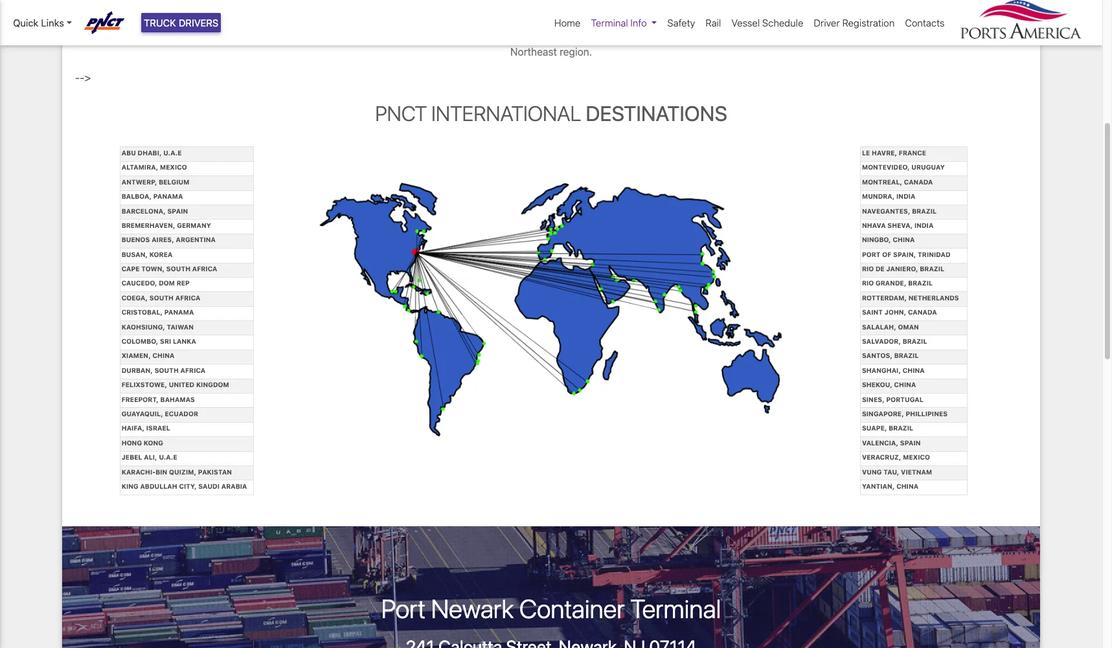 Task type: describe. For each thing, give the bounding box(es) containing it.
grande,
[[876, 280, 907, 287]]

valencia,
[[862, 439, 899, 447]]

0 vertical spatial canada
[[904, 178, 933, 186]]

cape town, south africa
[[122, 265, 217, 273]]

newark
[[431, 593, 514, 624]]

rep
[[177, 280, 190, 287]]

salalah, oman
[[862, 323, 919, 331]]

1 - from the left
[[75, 72, 80, 84]]

guayaquil, ecuador
[[122, 410, 198, 418]]

israel
[[146, 425, 170, 432]]

caucedo,
[[122, 280, 157, 287]]

home
[[555, 17, 581, 28]]

0 vertical spatial south
[[166, 265, 191, 273]]

yantian,
[[862, 483, 895, 491]]

nhava
[[862, 222, 886, 229]]

africa for coega, south africa
[[175, 294, 200, 302]]

barcelona, spain
[[122, 207, 188, 215]]

brazil up rotterdam, netherlands
[[909, 280, 933, 287]]

felixstowe,
[[122, 381, 167, 389]]

singapore,
[[862, 410, 904, 418]]

vessel schedule
[[732, 17, 804, 28]]

bin
[[156, 468, 167, 476]]

drivers
[[179, 17, 219, 28]]

nhava sheva, india
[[862, 222, 934, 229]]

2030.
[[815, 15, 842, 27]]

terminal inside terminal info link
[[591, 17, 628, 28]]

vessel
[[732, 17, 760, 28]]

kaohsiung,
[[122, 323, 165, 331]]

china for shekou, china
[[895, 381, 917, 389]]

quizim,
[[169, 468, 196, 476]]

balboa,
[[122, 193, 152, 200]]

veracruz,
[[862, 454, 902, 461]]

mexico for veracruz, mexico
[[903, 454, 931, 461]]

saudi
[[198, 483, 220, 491]]

creating
[[666, 30, 704, 42]]

driver registration
[[814, 17, 895, 28]]

aires,
[[152, 236, 174, 244]]

antwerp,
[[122, 178, 157, 186]]

the
[[845, 15, 863, 27]]

port for port of spain, trinidad
[[862, 251, 881, 258]]

brazil for salvador, brazil
[[903, 338, 928, 345]]

1 vertical spatial million
[[334, 30, 365, 42]]

tau,
[[884, 468, 900, 476]]

karachi-bin quizim, pakistan
[[122, 468, 232, 476]]

1 vertical spatial of
[[883, 251, 892, 258]]

ecuador
[[165, 410, 198, 418]]

driver
[[814, 17, 840, 28]]

brazil down trinidad
[[920, 265, 945, 273]]

phillipines
[[906, 410, 948, 418]]

montreal, canada
[[862, 178, 933, 186]]

region.
[[560, 46, 592, 58]]

home link
[[549, 10, 586, 35]]

rail
[[706, 17, 721, 28]]

safety
[[668, 17, 696, 28]]

links
[[41, 17, 64, 28]]

port for port newark container terminal
[[381, 593, 426, 624]]

salvador,
[[862, 338, 901, 345]]

0 vertical spatial africa
[[192, 265, 217, 273]]

u.a.e for abu dhabi, u.a.e
[[163, 149, 182, 157]]

1 vertical spatial india
[[915, 222, 934, 229]]

brazil for navegantes, brazil
[[913, 207, 937, 215]]

through
[[565, 30, 602, 42]]

pakistan
[[198, 468, 232, 476]]

spain for valencia, spain
[[901, 439, 921, 447]]

bahamas
[[160, 396, 195, 403]]

as
[[240, 15, 252, 27]]

moving
[[528, 30, 562, 42]]

registration
[[843, 17, 895, 28]]

the up economic
[[774, 15, 789, 27]]

year
[[792, 15, 812, 27]]

rio for rio grande, brazil
[[862, 280, 874, 287]]

haifa, israel
[[122, 425, 170, 432]]

rio for rio de janiero, brazil
[[862, 265, 874, 273]]

pnct international destinations
[[375, 101, 728, 126]]

argentina
[[176, 236, 216, 244]]

cristobal, panama
[[122, 309, 194, 316]]

korea
[[150, 251, 173, 258]]

belgium
[[159, 178, 189, 186]]

northeast
[[511, 46, 557, 58]]

truck
[[144, 17, 176, 28]]

arabia
[[221, 483, 247, 491]]

havre,
[[872, 149, 898, 157]]

its
[[677, 15, 688, 27]]

xiamen,
[[122, 352, 151, 360]]

twenty-
[[367, 30, 403, 42]]

the down "terminal info"
[[604, 30, 620, 42]]

one
[[255, 15, 272, 27]]

0 vertical spatial million
[[623, 15, 654, 27]]

le
[[862, 149, 870, 157]]

saint
[[862, 309, 883, 316]]

0 horizontal spatial expansion
[[230, 30, 278, 42]]

1 vertical spatial will
[[280, 30, 295, 42]]

town,
[[141, 265, 165, 273]]

0 vertical spatial india
[[897, 193, 916, 200]]

growth
[[807, 30, 839, 42]]

0 horizontal spatial pnct
[[375, 101, 427, 126]]

panama for cristobal, panama
[[164, 309, 194, 316]]

montevideo,
[[862, 164, 910, 171]]

economic
[[758, 30, 804, 42]]

in
[[447, 15, 455, 27]]

kaohsiung, taiwan
[[122, 323, 194, 331]]

terminal info link
[[586, 10, 663, 35]]

rio de janiero, brazil
[[862, 265, 945, 273]]

china for shanghai, china
[[903, 367, 925, 374]]

1 vertical spatial terminal
[[631, 593, 721, 624]]

saint john, canada
[[862, 309, 937, 316]]



Task type: vqa. For each thing, say whether or not it's contained in the screenshot.
Become The First Set Of Trucks Serviced When Pnct Opens At 06:00Am. Only 50 Slots Are Available Each Gate Day.
no



Task type: locate. For each thing, give the bounding box(es) containing it.
0 vertical spatial of
[[275, 15, 284, 27]]

africa for durban, south africa
[[180, 367, 206, 374]]

guayaquil,
[[122, 410, 163, 418]]

brazil for santos, brazil
[[895, 352, 919, 360]]

ningbo,
[[862, 236, 891, 244]]

john,
[[885, 309, 907, 316]]

caucedo, dom rep
[[122, 280, 190, 287]]

bremerhaven, germany
[[122, 222, 211, 229]]

u.a.e for jebel ali, u.a.e
[[159, 454, 177, 461]]

le havre, france
[[862, 149, 927, 157]]

karachi-
[[122, 468, 156, 476]]

canada down netherlands
[[908, 309, 937, 316]]

china up spain,
[[893, 236, 915, 244]]

freeport,
[[122, 396, 159, 403]]

1 horizontal spatial mexico
[[903, 454, 931, 461]]

terminal info
[[591, 17, 647, 28]]

china for ningbo, china
[[893, 236, 915, 244]]

panama
[[153, 193, 183, 200], [164, 309, 194, 316]]

1 vertical spatial mexico
[[903, 454, 931, 461]]

of down the ningbo, china
[[883, 251, 892, 258]]

china up durban, south africa
[[153, 352, 175, 360]]

0 vertical spatial spain
[[167, 207, 188, 215]]

montreal,
[[862, 178, 903, 186]]

contacts link
[[900, 10, 950, 35]]

pnct inside as one of the largest infrastructure projects in new jersey, pnct will invest $500 million into its expansion before the year 2030. the expansion will add 1.0 million twenty-foot equivalent containers moving through the terminal, creating significant economic growth for the northeast region.
[[518, 15, 545, 27]]

de
[[876, 265, 885, 273]]

1 rio from the top
[[862, 265, 874, 273]]

south up rep
[[166, 265, 191, 273]]

1 horizontal spatial expansion
[[690, 15, 738, 27]]

veracruz, mexico
[[862, 454, 931, 461]]

dhabi,
[[138, 149, 162, 157]]

million right 1.0
[[334, 30, 365, 42]]

1 vertical spatial south
[[150, 294, 174, 302]]

santos, brazil
[[862, 352, 919, 360]]

quick links
[[13, 17, 64, 28]]

trinidad
[[918, 251, 951, 258]]

1 vertical spatial pnct
[[375, 101, 427, 126]]

significant
[[707, 30, 755, 42]]

mexico for altamira, mexico
[[160, 164, 187, 171]]

port newark container terminal
[[381, 593, 721, 624]]

abu dhabi, u.a.e
[[122, 149, 182, 157]]

terminal
[[591, 17, 628, 28], [631, 593, 721, 624]]

hong kong
[[122, 439, 163, 447]]

0 horizontal spatial terminal
[[591, 17, 628, 28]]

mundra, india
[[862, 193, 916, 200]]

0 vertical spatial will
[[547, 15, 562, 27]]

will left "add"
[[280, 30, 295, 42]]

spain up veracruz, mexico
[[901, 439, 921, 447]]

altamira, mexico
[[122, 164, 187, 171]]

navegantes,
[[862, 207, 911, 215]]

1 vertical spatial rio
[[862, 280, 874, 287]]

africa down rep
[[175, 294, 200, 302]]

spain up bremerhaven, germany
[[167, 207, 188, 215]]

1 horizontal spatial of
[[883, 251, 892, 258]]

durban, south africa
[[122, 367, 206, 374]]

bremerhaven,
[[122, 222, 175, 229]]

india right sheva,
[[915, 222, 934, 229]]

0 vertical spatial rio
[[862, 265, 874, 273]]

germany
[[177, 222, 211, 229]]

south up cristobal, panama in the top of the page
[[150, 294, 174, 302]]

0 horizontal spatial port
[[381, 593, 426, 624]]

oman
[[898, 323, 919, 331]]

panama up taiwan on the left of page
[[164, 309, 194, 316]]

china for xiamen, china
[[153, 352, 175, 360]]

international
[[432, 101, 581, 126]]

1 horizontal spatial terminal
[[631, 593, 721, 624]]

brazil for suape, brazil
[[889, 425, 914, 432]]

1 vertical spatial spain
[[901, 439, 921, 447]]

china up portugal in the bottom of the page
[[895, 381, 917, 389]]

1 vertical spatial u.a.e
[[159, 454, 177, 461]]

colombo, sri lanka
[[122, 338, 196, 345]]

spain for barcelona, spain
[[167, 207, 188, 215]]

0 horizontal spatial of
[[275, 15, 284, 27]]

info
[[631, 17, 647, 28]]

0 vertical spatial expansion
[[690, 15, 738, 27]]

1 vertical spatial expansion
[[230, 30, 278, 42]]

sines,
[[862, 396, 885, 403]]

rail link
[[701, 10, 727, 35]]

1 horizontal spatial will
[[547, 15, 562, 27]]

brazil down singapore, phillipines on the bottom right of page
[[889, 425, 914, 432]]

of right one
[[275, 15, 284, 27]]

brazil up sheva,
[[913, 207, 937, 215]]

barcelona,
[[122, 207, 166, 215]]

projects
[[406, 15, 444, 27]]

africa up united
[[180, 367, 206, 374]]

xiamen, china
[[122, 352, 175, 360]]

china down santos, brazil
[[903, 367, 925, 374]]

rio up rotterdam,
[[862, 280, 874, 287]]

2 rio from the top
[[862, 280, 874, 287]]

balboa, panama
[[122, 193, 183, 200]]

coega, south africa
[[122, 294, 200, 302]]

india
[[897, 193, 916, 200], [915, 222, 934, 229]]

1 horizontal spatial port
[[862, 251, 881, 258]]

mexico up vietnam at right
[[903, 454, 931, 461]]

contacts
[[905, 17, 945, 28]]

vung tau, vietnam
[[862, 468, 933, 476]]

united
[[169, 381, 194, 389]]

brazil down 'oman'
[[903, 338, 928, 345]]

spain,
[[894, 251, 917, 258]]

ali,
[[144, 454, 157, 461]]

new
[[458, 15, 479, 27]]

mundra,
[[862, 193, 895, 200]]

china down vietnam at right
[[897, 483, 919, 491]]

sines, portugal
[[862, 396, 924, 403]]

u.a.e up the bin
[[159, 454, 177, 461]]

expansion down as
[[230, 30, 278, 42]]

million up terminal,
[[623, 15, 654, 27]]

cristobal,
[[122, 309, 163, 316]]

of inside as one of the largest infrastructure projects in new jersey, pnct will invest $500 million into its expansion before the year 2030. the expansion will add 1.0 million twenty-foot equivalent containers moving through the terminal, creating significant economic growth for the northeast region.
[[275, 15, 284, 27]]

china for yantian, china
[[897, 483, 919, 491]]

india up navegantes, brazil
[[897, 193, 916, 200]]

>
[[85, 72, 91, 84]]

0 vertical spatial u.a.e
[[163, 149, 182, 157]]

will up moving
[[547, 15, 562, 27]]

antwerp, belgium
[[122, 178, 189, 186]]

0 vertical spatial port
[[862, 251, 881, 258]]

0 horizontal spatial mexico
[[160, 164, 187, 171]]

brazil down salvador, brazil
[[895, 352, 919, 360]]

1 vertical spatial panama
[[164, 309, 194, 316]]

uruguay
[[912, 164, 945, 171]]

0 vertical spatial panama
[[153, 193, 183, 200]]

1 vertical spatial canada
[[908, 309, 937, 316]]

mexico up belgium
[[160, 164, 187, 171]]

panama down belgium
[[153, 193, 183, 200]]

sri
[[160, 338, 171, 345]]

2 - from the left
[[80, 72, 85, 84]]

driver registration link
[[809, 10, 900, 35]]

truck drivers link
[[141, 13, 221, 33]]

south for coega,
[[150, 294, 174, 302]]

jebel ali, u.a.e
[[122, 454, 177, 461]]

the up "add"
[[287, 15, 302, 27]]

1 horizontal spatial million
[[623, 15, 654, 27]]

vung
[[862, 468, 882, 476]]

vessel schedule link
[[727, 10, 809, 35]]

south up the felixstowe, united kingdom
[[155, 367, 179, 374]]

china
[[893, 236, 915, 244], [153, 352, 175, 360], [903, 367, 925, 374], [895, 381, 917, 389], [897, 483, 919, 491]]

0 horizontal spatial will
[[280, 30, 295, 42]]

janiero,
[[887, 265, 919, 273]]

terminal,
[[622, 30, 663, 42]]

1 vertical spatial port
[[381, 593, 426, 624]]

south for durban,
[[155, 367, 179, 374]]

quick
[[13, 17, 38, 28]]

0 vertical spatial pnct
[[518, 15, 545, 27]]

panama for balboa, panama
[[153, 193, 183, 200]]

0 horizontal spatial million
[[334, 30, 365, 42]]

rio
[[862, 265, 874, 273], [862, 280, 874, 287]]

jersey,
[[482, 15, 515, 27]]

rio left de on the top
[[862, 265, 874, 273]]

abu
[[122, 149, 136, 157]]

1 vertical spatial africa
[[175, 294, 200, 302]]

2 vertical spatial africa
[[180, 367, 206, 374]]

africa down argentina
[[192, 265, 217, 273]]

1 horizontal spatial spain
[[901, 439, 921, 447]]

2 vertical spatial south
[[155, 367, 179, 374]]

0 vertical spatial terminal
[[591, 17, 628, 28]]

suape,
[[862, 425, 887, 432]]

as one of the largest infrastructure projects in new jersey, pnct will invest $500 million into its expansion before the year 2030. the expansion will add 1.0 million twenty-foot equivalent containers moving through the terminal, creating significant economic growth for the northeast region.
[[230, 15, 873, 58]]

destinations
[[586, 101, 728, 126]]

canada down uruguay
[[904, 178, 933, 186]]

0 horizontal spatial spain
[[167, 207, 188, 215]]

1 horizontal spatial pnct
[[518, 15, 545, 27]]

busan, korea
[[122, 251, 173, 258]]

for
[[842, 30, 855, 42]]

the
[[287, 15, 302, 27], [774, 15, 789, 27], [604, 30, 620, 42], [858, 30, 873, 42]]

the down 'registration'
[[858, 30, 873, 42]]

u.a.e right dhabi,
[[163, 149, 182, 157]]

portugal
[[887, 396, 924, 403]]

0 vertical spatial mexico
[[160, 164, 187, 171]]

-->
[[75, 72, 91, 84]]

valencia, spain
[[862, 439, 921, 447]]

expansion up significant
[[690, 15, 738, 27]]

rail image
[[318, 178, 785, 442]]

buenos
[[122, 236, 150, 244]]

schedule
[[763, 17, 804, 28]]

africa
[[192, 265, 217, 273], [175, 294, 200, 302], [180, 367, 206, 374]]



